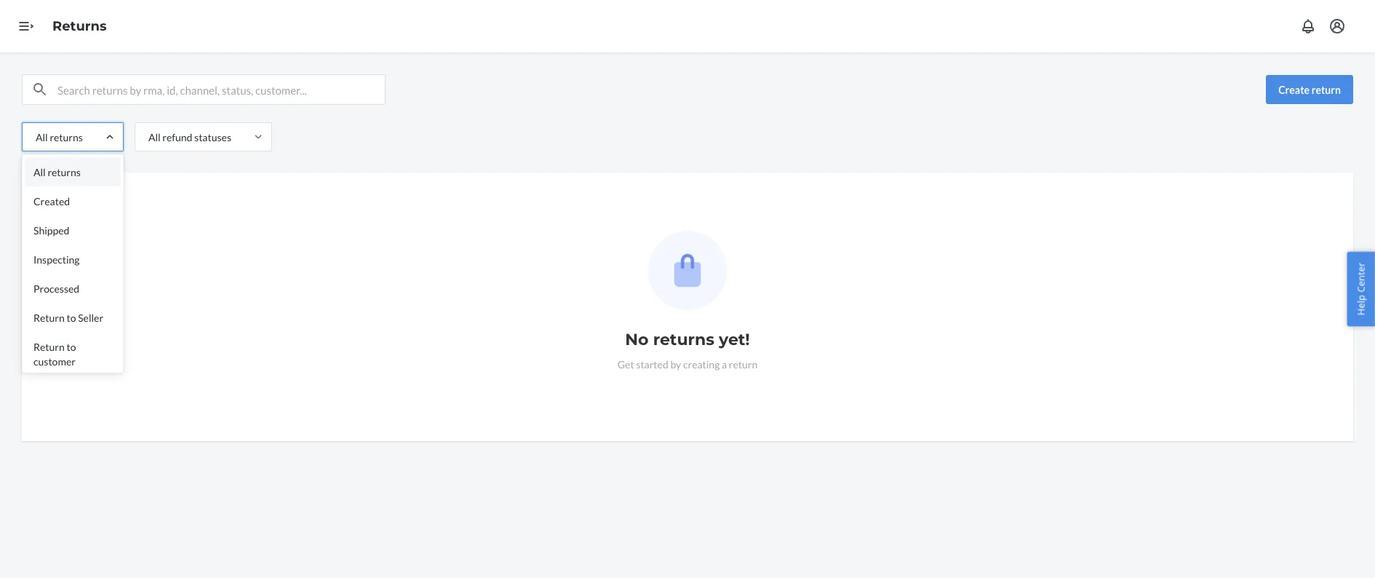 Task type: describe. For each thing, give the bounding box(es) containing it.
return for return to customer
[[33, 340, 65, 353]]

create return button
[[1267, 75, 1354, 104]]

return for return to seller
[[33, 311, 65, 324]]

0 vertical spatial all returns
[[36, 131, 83, 143]]

open notifications image
[[1300, 17, 1318, 35]]

to for seller
[[67, 311, 76, 324]]

shipped
[[33, 224, 69, 236]]

refund
[[163, 131, 192, 143]]

all refund statuses
[[148, 131, 231, 143]]

2 vertical spatial returns
[[654, 329, 715, 349]]

Search returns by rma, id, channel, status, customer... text field
[[58, 75, 385, 104]]

open navigation image
[[17, 17, 35, 35]]

help center
[[1355, 263, 1368, 315]]

1 vertical spatial returns
[[48, 166, 81, 178]]

open account menu image
[[1329, 17, 1347, 35]]

create return
[[1279, 83, 1342, 96]]

returns
[[52, 18, 107, 34]]

no returns yet!
[[626, 329, 750, 349]]

seller
[[78, 311, 103, 324]]

by
[[671, 358, 682, 370]]

center
[[1355, 263, 1368, 292]]

started
[[636, 358, 669, 370]]

created
[[33, 195, 70, 207]]



Task type: vqa. For each thing, say whether or not it's contained in the screenshot.
Fulfillment corresponding to Storage
no



Task type: locate. For each thing, give the bounding box(es) containing it.
return to seller
[[33, 311, 103, 324]]

1 vertical spatial all returns
[[33, 166, 81, 178]]

2 return from the top
[[33, 340, 65, 353]]

1 vertical spatial to
[[67, 340, 76, 353]]

to left seller
[[67, 311, 76, 324]]

yet!
[[719, 329, 750, 349]]

get started by creating a return
[[618, 358, 758, 370]]

return right create
[[1312, 83, 1342, 96]]

0 horizontal spatial return
[[729, 358, 758, 370]]

return up the customer
[[33, 340, 65, 353]]

all
[[36, 131, 48, 143], [148, 131, 161, 143], [33, 166, 46, 178]]

return inside return to customer
[[33, 340, 65, 353]]

create
[[1279, 83, 1310, 96]]

return to customer
[[33, 340, 76, 367]]

empty list image
[[648, 231, 728, 310]]

1 horizontal spatial return
[[1312, 83, 1342, 96]]

1 vertical spatial return
[[33, 340, 65, 353]]

get
[[618, 358, 635, 370]]

0 vertical spatial to
[[67, 311, 76, 324]]

return right a
[[729, 358, 758, 370]]

0 vertical spatial return
[[1312, 83, 1342, 96]]

help center button
[[1348, 252, 1376, 326]]

return
[[33, 311, 65, 324], [33, 340, 65, 353]]

returns link
[[52, 18, 107, 34]]

0 vertical spatial returns
[[50, 131, 83, 143]]

no
[[626, 329, 649, 349]]

return down processed
[[33, 311, 65, 324]]

customer
[[33, 355, 76, 367]]

processed
[[33, 282, 79, 294]]

return inside button
[[1312, 83, 1342, 96]]

return
[[1312, 83, 1342, 96], [729, 358, 758, 370]]

all returns
[[36, 131, 83, 143], [33, 166, 81, 178]]

2 to from the top
[[67, 340, 76, 353]]

help
[[1355, 295, 1368, 315]]

0 vertical spatial return
[[33, 311, 65, 324]]

returns
[[50, 131, 83, 143], [48, 166, 81, 178], [654, 329, 715, 349]]

inspecting
[[33, 253, 80, 265]]

1 to from the top
[[67, 311, 76, 324]]

creating
[[684, 358, 720, 370]]

to up the customer
[[67, 340, 76, 353]]

a
[[722, 358, 727, 370]]

1 return from the top
[[33, 311, 65, 324]]

1 vertical spatial return
[[729, 358, 758, 370]]

to for customer
[[67, 340, 76, 353]]

to inside return to customer
[[67, 340, 76, 353]]

to
[[67, 311, 76, 324], [67, 340, 76, 353]]

statuses
[[194, 131, 231, 143]]



